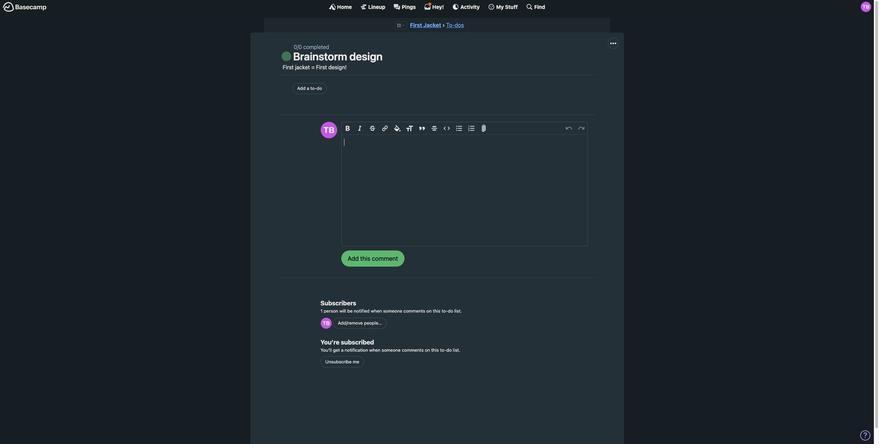 Task type: locate. For each thing, give the bounding box(es) containing it.
will
[[340, 309, 346, 314]]

0 vertical spatial when
[[371, 309, 382, 314]]

someone
[[383, 309, 402, 314], [382, 348, 401, 353]]

someone inside you're subscribed you'll get a notification when someone comments on this to-do list.
[[382, 348, 401, 353]]

this inside subscribers 1 person will be notified when someone comments on this to-do list.
[[433, 309, 441, 314]]

1 horizontal spatial a
[[341, 348, 344, 353]]

0 vertical spatial someone
[[383, 309, 402, 314]]

1 vertical spatial list.
[[453, 348, 460, 353]]

1 vertical spatial comments
[[402, 348, 424, 353]]

›
[[443, 22, 445, 28]]

list. inside you're subscribed you'll get a notification when someone comments on this to-do list.
[[453, 348, 460, 353]]

0 horizontal spatial a
[[307, 86, 309, 91]]

1 horizontal spatial first
[[316, 64, 327, 70]]

list.
[[455, 309, 462, 314], [453, 348, 460, 353]]

comments inside subscribers 1 person will be notified when someone comments on this to-do list.
[[404, 309, 425, 314]]

0/0 completed
[[294, 44, 329, 50]]

this
[[433, 309, 441, 314], [431, 348, 439, 353]]

add a to-do
[[297, 86, 322, 91]]

this for you're
[[431, 348, 439, 353]]

None submit
[[341, 251, 405, 267]]

activity
[[461, 4, 480, 10]]

to- inside you're subscribed you'll get a notification when someone comments on this to-do list.
[[440, 348, 447, 353]]

first jacket = first design!
[[283, 64, 347, 70]]

completed
[[303, 44, 329, 50]]

1 vertical spatial do
[[448, 309, 453, 314]]

0 vertical spatial comments
[[404, 309, 425, 314]]

when right notification
[[369, 348, 381, 353]]

someone right notified on the left bottom
[[383, 309, 402, 314]]

when
[[371, 309, 382, 314], [369, 348, 381, 353]]

do inside you're subscribed you'll get a notification when someone comments on this to-do list.
[[447, 348, 452, 353]]

lineup link
[[360, 3, 386, 10]]

subscribers
[[321, 300, 356, 307]]

when inside you're subscribed you'll get a notification when someone comments on this to-do list.
[[369, 348, 381, 353]]

me
[[353, 359, 359, 365]]

comments for you're
[[402, 348, 424, 353]]

get
[[333, 348, 340, 353]]

someone down people…
[[382, 348, 401, 353]]

1
[[321, 309, 323, 314]]

0 vertical spatial list.
[[455, 309, 462, 314]]

brainstorm design
[[293, 50, 383, 63]]

0 vertical spatial to-
[[311, 86, 317, 91]]

to-
[[446, 22, 455, 28]]

to- inside button
[[311, 86, 317, 91]]

you're
[[321, 339, 340, 346]]

1 vertical spatial this
[[431, 348, 439, 353]]

comments inside you're subscribed you'll get a notification when someone comments on this to-do list.
[[402, 348, 424, 353]]

notification
[[345, 348, 368, 353]]

2 vertical spatial to-
[[440, 348, 447, 353]]

unsubscribe me button
[[321, 357, 364, 368]]

a
[[307, 86, 309, 91], [341, 348, 344, 353]]

add/remove
[[338, 321, 363, 326]]

a right add
[[307, 86, 309, 91]]

2 vertical spatial do
[[447, 348, 452, 353]]

when up people…
[[371, 309, 382, 314]]

2 horizontal spatial first
[[410, 22, 422, 28]]

find
[[535, 4, 545, 10]]

on
[[427, 309, 432, 314], [425, 348, 430, 353]]

1 vertical spatial on
[[425, 348, 430, 353]]

a right get
[[341, 348, 344, 353]]

to- for subscribed
[[440, 348, 447, 353]]

find button
[[526, 3, 545, 10]]

1 vertical spatial a
[[341, 348, 344, 353]]

0 vertical spatial on
[[427, 309, 432, 314]]

tyler black image
[[861, 2, 872, 12], [321, 122, 337, 139], [321, 318, 332, 329]]

my
[[496, 4, 504, 10]]

comments
[[404, 309, 425, 314], [402, 348, 424, 353]]

someone for subscribers
[[383, 309, 402, 314]]

to- for 1
[[442, 309, 448, 314]]

add/remove people…
[[338, 321, 382, 326]]

dos
[[455, 22, 464, 28]]

subscribers 1 person will be notified when someone comments on this to-do list.
[[321, 300, 462, 314]]

subscribed
[[341, 339, 374, 346]]

this inside you're subscribed you'll get a notification when someone comments on this to-do list.
[[431, 348, 439, 353]]

1 vertical spatial to-
[[442, 309, 448, 314]]

1 vertical spatial tyler black image
[[321, 122, 337, 139]]

first
[[410, 22, 422, 28], [283, 64, 294, 70], [316, 64, 327, 70]]

to- inside subscribers 1 person will be notified when someone comments on this to-do list.
[[442, 309, 448, 314]]

0 horizontal spatial first
[[283, 64, 294, 70]]

1 vertical spatial when
[[369, 348, 381, 353]]

first for first jacket = first design!
[[283, 64, 294, 70]]

my stuff button
[[488, 3, 518, 10]]

to-
[[311, 86, 317, 91], [442, 309, 448, 314], [440, 348, 447, 353]]

0 vertical spatial tyler black image
[[861, 2, 872, 12]]

on inside you're subscribed you'll get a notification when someone comments on this to-do list.
[[425, 348, 430, 353]]

0 vertical spatial a
[[307, 86, 309, 91]]

0 vertical spatial this
[[433, 309, 441, 314]]

on for you're
[[425, 348, 430, 353]]

when inside subscribers 1 person will be notified when someone comments on this to-do list.
[[371, 309, 382, 314]]

do inside subscribers 1 person will be notified when someone comments on this to-do list.
[[448, 309, 453, 314]]

1 vertical spatial someone
[[382, 348, 401, 353]]

list. inside subscribers 1 person will be notified when someone comments on this to-do list.
[[455, 309, 462, 314]]

on inside subscribers 1 person will be notified when someone comments on this to-do list.
[[427, 309, 432, 314]]

do for subscribed
[[447, 348, 452, 353]]

brainstorm design link
[[293, 50, 383, 63]]

do inside button
[[317, 86, 322, 91]]

0 vertical spatial do
[[317, 86, 322, 91]]

do
[[317, 86, 322, 91], [448, 309, 453, 314], [447, 348, 452, 353]]

hey! button
[[424, 2, 444, 10]]

pings button
[[394, 3, 416, 10]]

someone inside subscribers 1 person will be notified when someone comments on this to-do list.
[[383, 309, 402, 314]]

add
[[297, 86, 306, 91]]



Task type: describe. For each thing, give the bounding box(es) containing it.
› to-dos
[[443, 22, 464, 28]]

add/remove people… link
[[333, 318, 387, 329]]

home
[[337, 4, 352, 10]]

main element
[[0, 0, 874, 13]]

home link
[[329, 3, 352, 10]]

0/0 completed link
[[294, 44, 329, 50]]

comments for subscribers
[[404, 309, 425, 314]]

this for subscribers
[[433, 309, 441, 314]]

a inside you're subscribed you'll get a notification when someone comments on this to-do list.
[[341, 348, 344, 353]]

design!
[[329, 64, 347, 70]]

list. for you're
[[453, 348, 460, 353]]

person
[[324, 309, 338, 314]]

do for 1
[[448, 309, 453, 314]]

unsubscribe
[[326, 359, 352, 365]]

pings
[[402, 4, 416, 10]]

notified
[[354, 309, 370, 314]]

brainstorm
[[293, 50, 347, 63]]

tyler black image inside main element
[[861, 2, 872, 12]]

people…
[[364, 321, 382, 326]]

be
[[348, 309, 353, 314]]

you're subscribed you'll get a notification when someone comments on this to-do list.
[[321, 339, 460, 353]]

Type your comment here… text field
[[342, 135, 588, 246]]

hey!
[[433, 4, 444, 10]]

first for first jacket
[[410, 22, 422, 28]]

jacket
[[295, 64, 310, 70]]

2 vertical spatial tyler black image
[[321, 318, 332, 329]]

to-dos link
[[446, 22, 464, 28]]

when for you're
[[369, 348, 381, 353]]

my stuff
[[496, 4, 518, 10]]

add a to-do button
[[293, 83, 327, 94]]

0/0
[[294, 44, 302, 50]]

first jacket
[[410, 22, 441, 28]]

on for subscribers
[[427, 309, 432, 314]]

when for subscribers
[[371, 309, 382, 314]]

unsubscribe me
[[326, 359, 359, 365]]

someone for you're
[[382, 348, 401, 353]]

you'll
[[321, 348, 332, 353]]

lineup
[[369, 4, 386, 10]]

=
[[311, 64, 315, 70]]

list. for subscribers
[[455, 309, 462, 314]]

stuff
[[505, 4, 518, 10]]

first jacket link
[[410, 22, 441, 28]]

jacket
[[424, 22, 441, 28]]

design
[[350, 50, 383, 63]]

activity link
[[452, 3, 480, 10]]

a inside add a to-do button
[[307, 86, 309, 91]]

switch accounts image
[[3, 2, 47, 12]]



Task type: vqa. For each thing, say whether or not it's contained in the screenshot.
Annie Bryan image
no



